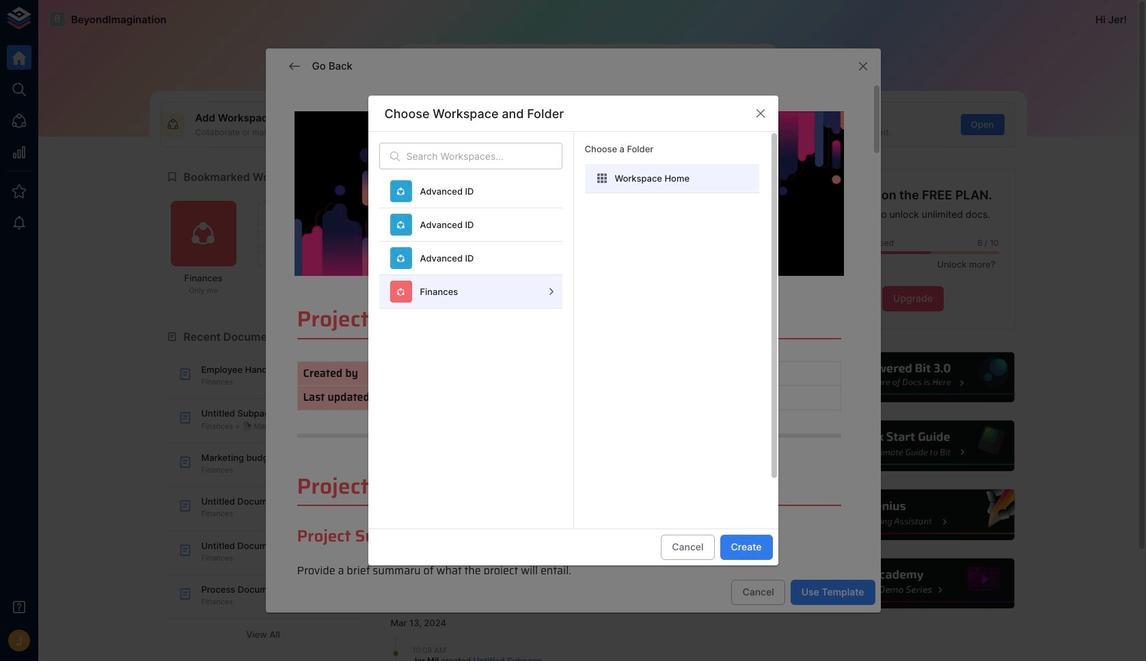 Task type: vqa. For each thing, say whether or not it's contained in the screenshot.
second the help image
yes



Task type: locate. For each thing, give the bounding box(es) containing it.
2 help image from the top
[[810, 419, 1016, 474]]

dialog
[[266, 48, 881, 662], [368, 96, 778, 574]]

help image
[[810, 350, 1016, 405], [810, 419, 1016, 474], [810, 488, 1016, 542], [810, 557, 1016, 611]]



Task type: describe. For each thing, give the bounding box(es) containing it.
4 help image from the top
[[810, 557, 1016, 611]]

3 help image from the top
[[810, 488, 1016, 542]]

Search Workspaces... text field
[[406, 143, 562, 170]]

1 help image from the top
[[810, 350, 1016, 405]]



